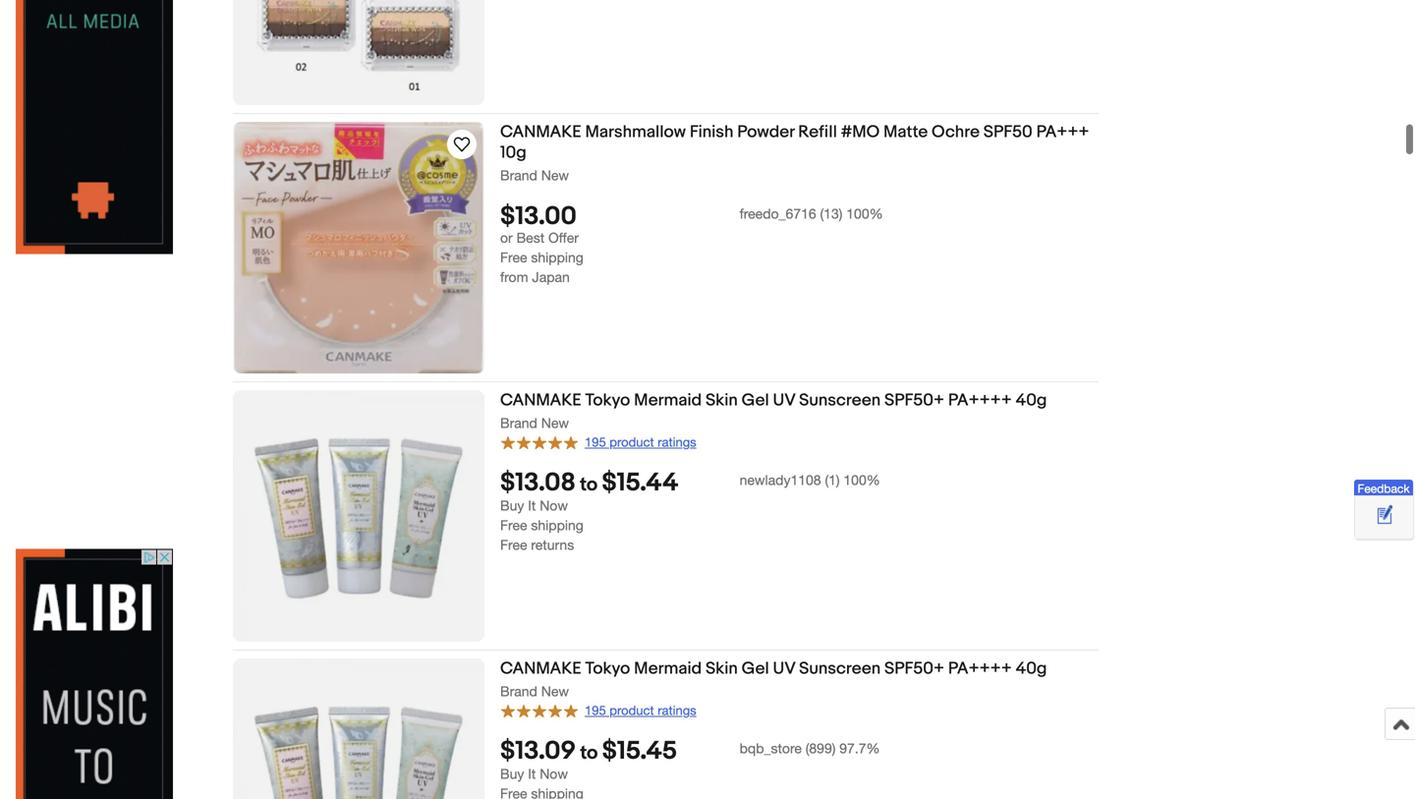 Task type: locate. For each thing, give the bounding box(es) containing it.
freedo_6716 (13) 100% or best offer free shipping from japan
[[500, 206, 883, 285]]

1 tokyo from the top
[[585, 390, 630, 411]]

195 product ratings link up $13.09 to $15.45
[[500, 702, 697, 719]]

1 vertical spatial spf50+
[[885, 659, 945, 679]]

1 uv from the top
[[773, 390, 795, 411]]

shipping for $13.08
[[531, 517, 584, 533]]

it inside bqb_store (899) 97.7% buy it now
[[528, 766, 536, 782]]

1 vertical spatial ratings
[[658, 703, 697, 718]]

195
[[585, 435, 606, 450], [585, 703, 606, 718]]

1 vertical spatial uv
[[773, 659, 795, 679]]

brand up $13.09
[[500, 683, 538, 699]]

1 vertical spatial it
[[528, 766, 536, 782]]

2 pa++++ from the top
[[948, 659, 1012, 679]]

0 vertical spatial 100%
[[847, 206, 883, 222]]

shipping up returns
[[531, 517, 584, 533]]

uv for $15.45
[[773, 659, 795, 679]]

2 ratings from the top
[[658, 703, 697, 718]]

gel for $15.45
[[742, 659, 769, 679]]

3 brand from the top
[[500, 683, 538, 699]]

1 shipping from the top
[[531, 249, 584, 266]]

newlady1108 (1) 100% buy it now free shipping free returns
[[500, 472, 881, 553]]

1 vertical spatial 195 product ratings
[[585, 703, 697, 718]]

shipping for $13.00
[[531, 249, 584, 266]]

buy inside newlady1108 (1) 100% buy it now free shipping free returns
[[500, 497, 524, 514]]

canmake tokyo mermaid skin gel uv sunscreen spf50+ pa++++ 40g brand new up newlady1108
[[500, 390, 1047, 431]]

1 vertical spatial shipping
[[531, 517, 584, 533]]

free for $13.00
[[500, 249, 527, 266]]

canmake tokyo mermaid skin gel uv sunscreen spf50+ pa++++ 40g link up (899)
[[500, 659, 1099, 683]]

40g
[[1016, 390, 1047, 411], [1016, 659, 1047, 679]]

1 it from the top
[[528, 497, 536, 514]]

sunscreen up (899)
[[799, 659, 881, 679]]

brand up $13.08
[[500, 415, 538, 431]]

2 product from the top
[[610, 703, 654, 718]]

product
[[610, 435, 654, 450], [610, 703, 654, 718]]

free down $13.08
[[500, 517, 527, 533]]

195 product ratings for $15.45
[[585, 703, 697, 718]]

0 vertical spatial sunscreen
[[799, 390, 881, 411]]

canmake tokyo mermaid skin gel uv sunscreen spf50+ pa++++ 40g heading up bqb_store
[[500, 659, 1047, 679]]

2 195 product ratings from the top
[[585, 703, 697, 718]]

1 vertical spatial canmake tokyo mermaid skin gel uv sunscreen spf50+ pa++++ 40g link
[[500, 659, 1099, 683]]

1 mermaid from the top
[[634, 390, 702, 411]]

1 vertical spatial buy
[[500, 766, 524, 782]]

$13.08
[[500, 468, 576, 498]]

to
[[580, 473, 598, 496], [580, 742, 598, 765]]

1 canmake from the top
[[500, 122, 582, 143]]

1 vertical spatial sunscreen
[[799, 659, 881, 679]]

0 vertical spatial advertisement region
[[16, 0, 173, 254]]

2 shipping from the top
[[531, 517, 584, 533]]

mermaid up $15.44
[[634, 390, 702, 411]]

canmake tokyo mermaid skin gel uv sunscreen spf50+ pa++++ 40g link for $15.44
[[500, 390, 1099, 414]]

or
[[500, 230, 513, 246]]

advertisement region
[[16, 0, 173, 254], [16, 549, 173, 799]]

brand
[[500, 167, 538, 183], [500, 415, 538, 431], [500, 683, 538, 699]]

40g for $15.45
[[1016, 659, 1047, 679]]

1 buy from the top
[[500, 497, 524, 514]]

2 now from the top
[[540, 766, 568, 782]]

best
[[517, 230, 545, 246]]

canmake up $13.09
[[500, 659, 582, 679]]

2 tokyo from the top
[[585, 659, 630, 679]]

1 skin from the top
[[706, 390, 738, 411]]

skin
[[706, 390, 738, 411], [706, 659, 738, 679]]

$13.00
[[500, 202, 577, 232]]

2 canmake tokyo mermaid skin gel uv sunscreen spf50+ pa++++ 40g image from the top
[[233, 659, 485, 799]]

0 vertical spatial shipping
[[531, 249, 584, 266]]

0 vertical spatial 195 product ratings link
[[500, 433, 697, 451]]

free inside 'freedo_6716 (13) 100% or best offer free shipping from japan'
[[500, 249, 527, 266]]

3 new from the top
[[541, 683, 569, 699]]

0 vertical spatial 195 product ratings
[[585, 435, 697, 450]]

bqb_store
[[740, 740, 802, 756]]

1 advertisement region from the top
[[16, 0, 173, 254]]

1 canmake tokyo mermaid skin gel uv sunscreen spf50+ pa++++ 40g brand new from the top
[[500, 390, 1047, 431]]

new for $13.09
[[541, 683, 569, 699]]

195 for $15.45
[[585, 703, 606, 718]]

2 gel from the top
[[742, 659, 769, 679]]

0 vertical spatial 195
[[585, 435, 606, 450]]

97.7%
[[840, 740, 880, 756]]

0 vertical spatial mermaid
[[634, 390, 702, 411]]

newlady1108
[[740, 472, 821, 488]]

195 product ratings up $15.45
[[585, 703, 697, 718]]

1 vertical spatial 195
[[585, 703, 606, 718]]

to inside $13.08 to $15.44
[[580, 473, 598, 496]]

shipping
[[531, 249, 584, 266], [531, 517, 584, 533]]

195 for $15.44
[[585, 435, 606, 450]]

gel for $15.44
[[742, 390, 769, 411]]

0 vertical spatial ratings
[[658, 435, 697, 450]]

tokyo up $13.09 to $15.45
[[585, 659, 630, 679]]

1 vertical spatial now
[[540, 766, 568, 782]]

2 195 product ratings link from the top
[[500, 702, 697, 719]]

0 vertical spatial buy
[[500, 497, 524, 514]]

it for bqb_store (899) 97.7% buy it now
[[528, 766, 536, 782]]

2 to from the top
[[580, 742, 598, 765]]

new inside canmake marshmallow finish powder refill #mo matte ochre spf50 pa+++ 10g brand new
[[541, 167, 569, 183]]

3 free from the top
[[500, 537, 527, 553]]

product up $15.44
[[610, 435, 654, 450]]

it
[[528, 497, 536, 514], [528, 766, 536, 782]]

0 vertical spatial to
[[580, 473, 598, 496]]

ratings up bqb_store (899) 97.7% buy it now
[[658, 703, 697, 718]]

brand down the 10g
[[500, 167, 538, 183]]

uv up bqb_store
[[773, 659, 795, 679]]

new up $13.08
[[541, 415, 569, 431]]

new up $13.00
[[541, 167, 569, 183]]

0 vertical spatial canmake tokyo mermaid skin gel uv sunscreen spf50+ pa++++ 40g heading
[[500, 390, 1047, 411]]

shipping inside 'freedo_6716 (13) 100% or best offer free shipping from japan'
[[531, 249, 584, 266]]

shipping inside newlady1108 (1) 100% buy it now free shipping free returns
[[531, 517, 584, 533]]

10g
[[500, 143, 527, 163]]

canmake for $13.08
[[500, 390, 582, 411]]

sunscreen
[[799, 390, 881, 411], [799, 659, 881, 679]]

100% for $13.08
[[844, 472, 881, 488]]

0 vertical spatial skin
[[706, 390, 738, 411]]

tokyo for $15.44
[[585, 390, 630, 411]]

0 vertical spatial brand
[[500, 167, 538, 183]]

canmake marshmallow finish powder refill #mo matte ochre spf50 pa+++ 10g link
[[500, 122, 1099, 167]]

1 vertical spatial canmake tokyo mermaid skin gel uv sunscreen spf50+ pa++++ 40g image
[[233, 659, 485, 799]]

2 sunscreen from the top
[[799, 659, 881, 679]]

1 product from the top
[[610, 435, 654, 450]]

mermaid
[[634, 390, 702, 411], [634, 659, 702, 679]]

2 vertical spatial new
[[541, 683, 569, 699]]

marshmallow
[[585, 122, 686, 143]]

returns
[[531, 537, 574, 553]]

100% inside 'freedo_6716 (13) 100% or best offer free shipping from japan'
[[847, 206, 883, 222]]

1 40g from the top
[[1016, 390, 1047, 411]]

1 to from the top
[[580, 473, 598, 496]]

100% right "(13)"
[[847, 206, 883, 222]]

2 it from the top
[[528, 766, 536, 782]]

1 vertical spatial tokyo
[[585, 659, 630, 679]]

uv
[[773, 390, 795, 411], [773, 659, 795, 679]]

canmake up $13.08
[[500, 390, 582, 411]]

canmake tokyo mermaid skin gel uv sunscreen spf50+ pa++++ 40g brand new up bqb_store
[[500, 659, 1047, 699]]

(899)
[[806, 740, 836, 756]]

195 up $13.09 to $15.45
[[585, 703, 606, 718]]

tokyo
[[585, 390, 630, 411], [585, 659, 630, 679]]

uv up newlady1108
[[773, 390, 795, 411]]

1 free from the top
[[500, 249, 527, 266]]

2 canmake tokyo mermaid skin gel uv sunscreen spf50+ pa++++ 40g heading from the top
[[500, 659, 1047, 679]]

free
[[500, 249, 527, 266], [500, 517, 527, 533], [500, 537, 527, 553]]

new
[[541, 167, 569, 183], [541, 415, 569, 431], [541, 683, 569, 699]]

1 pa++++ from the top
[[948, 390, 1012, 411]]

1 vertical spatial 195 product ratings link
[[500, 702, 697, 719]]

0 vertical spatial spf50+
[[885, 390, 945, 411]]

0 vertical spatial canmake tokyo mermaid skin gel uv sunscreen spf50+ pa++++ 40g image
[[233, 390, 485, 642]]

$15.44
[[602, 468, 679, 498]]

canmake tokyo mermaid skin gel uv sunscreen spf50+ pa++++ 40g image
[[233, 390, 485, 642], [233, 659, 485, 799]]

now up returns
[[540, 497, 568, 514]]

canmake tokyo mermaid skin gel uv sunscreen spf50+ pa++++ 40g heading up newlady1108
[[500, 390, 1047, 411]]

0 vertical spatial product
[[610, 435, 654, 450]]

0 vertical spatial 40g
[[1016, 390, 1047, 411]]

free left returns
[[500, 537, 527, 553]]

2 skin from the top
[[706, 659, 738, 679]]

now inside bqb_store (899) 97.7% buy it now
[[540, 766, 568, 782]]

2 40g from the top
[[1016, 659, 1047, 679]]

1 vertical spatial gel
[[742, 659, 769, 679]]

spf50+ for $15.44
[[885, 390, 945, 411]]

0 vertical spatial canmake
[[500, 122, 582, 143]]

2 195 from the top
[[585, 703, 606, 718]]

1 vertical spatial product
[[610, 703, 654, 718]]

refill
[[798, 122, 837, 143]]

now
[[540, 497, 568, 514], [540, 766, 568, 782]]

0 vertical spatial gel
[[742, 390, 769, 411]]

tokyo up $13.08 to $15.44 on the bottom
[[585, 390, 630, 411]]

spf50
[[984, 122, 1033, 143]]

1 vertical spatial advertisement region
[[16, 549, 173, 799]]

to inside $13.09 to $15.45
[[580, 742, 598, 765]]

1 vertical spatial new
[[541, 415, 569, 431]]

to right $13.08
[[580, 473, 598, 496]]

1 vertical spatial brand
[[500, 415, 538, 431]]

1 canmake tokyo mermaid skin gel uv sunscreen spf50+ pa++++ 40g image from the top
[[233, 390, 485, 642]]

2 mermaid from the top
[[634, 659, 702, 679]]

skin for $15.45
[[706, 659, 738, 679]]

(13)
[[820, 206, 843, 222]]

canmake
[[500, 122, 582, 143], [500, 390, 582, 411], [500, 659, 582, 679]]

1 canmake tokyo mermaid skin gel uv sunscreen spf50+ pa++++ 40g link from the top
[[500, 390, 1099, 414]]

2 advertisement region from the top
[[16, 549, 173, 799]]

canmake marshmallow finish powder refill #mo matte ochre spf50 pa+++ 10g image
[[235, 122, 483, 374]]

2 free from the top
[[500, 517, 527, 533]]

canmake tokyo mermaid skin gel uv sunscreen spf50+ pa++++ 40g brand new for $15.44
[[500, 390, 1047, 431]]

0 vertical spatial now
[[540, 497, 568, 514]]

0 vertical spatial it
[[528, 497, 536, 514]]

1 sunscreen from the top
[[799, 390, 881, 411]]

195 product ratings link
[[500, 433, 697, 451], [500, 702, 697, 719]]

1 195 product ratings link from the top
[[500, 433, 697, 451]]

now for newlady1108 (1) 100% buy it now free shipping free returns
[[540, 497, 568, 514]]

now inside newlady1108 (1) 100% buy it now free shipping free returns
[[540, 497, 568, 514]]

gel
[[742, 390, 769, 411], [742, 659, 769, 679]]

1 vertical spatial pa++++
[[948, 659, 1012, 679]]

2 uv from the top
[[773, 659, 795, 679]]

canmake tokyo mermaid skin gel uv sunscreen spf50+ pa++++ 40g image for $13.08
[[233, 390, 485, 642]]

0 vertical spatial pa++++
[[948, 390, 1012, 411]]

1 vertical spatial canmake tokyo mermaid skin gel uv sunscreen spf50+ pa++++ 40g brand new
[[500, 659, 1047, 699]]

product up $15.45
[[610, 703, 654, 718]]

2 canmake tokyo mermaid skin gel uv sunscreen spf50+ pa++++ 40g link from the top
[[500, 659, 1099, 683]]

canmake tokyo mermaid skin gel uv sunscreen spf50+ pa++++ 40g link
[[500, 390, 1099, 414], [500, 659, 1099, 683]]

0 vertical spatial new
[[541, 167, 569, 183]]

2 canmake from the top
[[500, 390, 582, 411]]

1 spf50+ from the top
[[885, 390, 945, 411]]

195 up $13.08 to $15.44 on the bottom
[[585, 435, 606, 450]]

ratings for $15.45
[[658, 703, 697, 718]]

1 vertical spatial to
[[580, 742, 598, 765]]

100%
[[847, 206, 883, 222], [844, 472, 881, 488]]

canmake tokyo mermaid skin gel uv sunscreen spf50+ pa++++ 40g heading
[[500, 390, 1047, 411], [500, 659, 1047, 679]]

gel up newlady1108
[[742, 390, 769, 411]]

spf50+
[[885, 390, 945, 411], [885, 659, 945, 679]]

2 vertical spatial free
[[500, 537, 527, 553]]

195 product ratings up $15.44
[[585, 435, 697, 450]]

1 vertical spatial free
[[500, 517, 527, 533]]

2 spf50+ from the top
[[885, 659, 945, 679]]

sunscreen up (1) at bottom right
[[799, 390, 881, 411]]

ratings up $15.44
[[658, 435, 697, 450]]

100% inside newlady1108 (1) 100% buy it now free shipping free returns
[[844, 472, 881, 488]]

2 vertical spatial canmake
[[500, 659, 582, 679]]

shipping down "offer"
[[531, 249, 584, 266]]

canmake tokyo mermaid skin gel uv sunscreen spf50+ pa++++ 40g link for $15.45
[[500, 659, 1099, 683]]

feedback
[[1358, 481, 1410, 495]]

canmake tokyo mermaid skin gel uv sunscreen spf50+ pa++++ 40g brand new
[[500, 390, 1047, 431], [500, 659, 1047, 699]]

195 product ratings link for $15.45
[[500, 702, 697, 719]]

mermaid up $15.45
[[634, 659, 702, 679]]

1 new from the top
[[541, 167, 569, 183]]

$13.09
[[500, 736, 576, 767]]

2 vertical spatial brand
[[500, 683, 538, 699]]

buy
[[500, 497, 524, 514], [500, 766, 524, 782]]

0 vertical spatial canmake tokyo mermaid skin gel uv sunscreen spf50+ pa++++ 40g brand new
[[500, 390, 1047, 431]]

free up from
[[500, 249, 527, 266]]

product for $15.44
[[610, 435, 654, 450]]

bqb_store (899) 97.7% buy it now
[[500, 740, 880, 782]]

canmake tokyo mermaid skin gel uv sunscreen spf50+ pa++++ 40g link up newlady1108
[[500, 390, 1099, 414]]

0 vertical spatial canmake tokyo mermaid skin gel uv sunscreen spf50+ pa++++ 40g link
[[500, 390, 1099, 414]]

1 gel from the top
[[742, 390, 769, 411]]

1 195 product ratings from the top
[[585, 435, 697, 450]]

0 vertical spatial uv
[[773, 390, 795, 411]]

1 ratings from the top
[[658, 435, 697, 450]]

0 vertical spatial tokyo
[[585, 390, 630, 411]]

$13.09 to $15.45
[[500, 736, 677, 767]]

2 new from the top
[[541, 415, 569, 431]]

195 product ratings link up $13.08 to $15.44 on the bottom
[[500, 433, 697, 451]]

1 vertical spatial canmake
[[500, 390, 582, 411]]

1 vertical spatial mermaid
[[634, 659, 702, 679]]

to left $15.45
[[580, 742, 598, 765]]

100% for $13.00
[[847, 206, 883, 222]]

gel up bqb_store
[[742, 659, 769, 679]]

1 195 from the top
[[585, 435, 606, 450]]

1 vertical spatial canmake tokyo mermaid skin gel uv sunscreen spf50+ pa++++ 40g heading
[[500, 659, 1047, 679]]

3 canmake from the top
[[500, 659, 582, 679]]

100% right (1) at bottom right
[[844, 472, 881, 488]]

1 brand from the top
[[500, 167, 538, 183]]

ratings
[[658, 435, 697, 450], [658, 703, 697, 718]]

canmake tokyo mermaid skin gel uv sunscreen spf50+ pa++++ 40g image for $13.09
[[233, 659, 485, 799]]

1 vertical spatial skin
[[706, 659, 738, 679]]

1 vertical spatial 100%
[[844, 472, 881, 488]]

brand for $13.08
[[500, 415, 538, 431]]

now left $15.45
[[540, 766, 568, 782]]

buy inside bqb_store (899) 97.7% buy it now
[[500, 766, 524, 782]]

canmake right watch canmake marshmallow finish powder refill #mo matte ochre spf50 pa+++ 10g image
[[500, 122, 582, 143]]

new up $13.09
[[541, 683, 569, 699]]

195 product ratings
[[585, 435, 697, 450], [585, 703, 697, 718]]

2 brand from the top
[[500, 415, 538, 431]]

tokyo for $15.45
[[585, 659, 630, 679]]

0 vertical spatial free
[[500, 249, 527, 266]]

1 canmake tokyo mermaid skin gel uv sunscreen spf50+ pa++++ 40g heading from the top
[[500, 390, 1047, 411]]

2 buy from the top
[[500, 766, 524, 782]]

pa++++
[[948, 390, 1012, 411], [948, 659, 1012, 679]]

1 vertical spatial 40g
[[1016, 659, 1047, 679]]

it inside newlady1108 (1) 100% buy it now free shipping free returns
[[528, 497, 536, 514]]

2 canmake tokyo mermaid skin gel uv sunscreen spf50+ pa++++ 40g brand new from the top
[[500, 659, 1047, 699]]

1 now from the top
[[540, 497, 568, 514]]



Task type: vqa. For each thing, say whether or not it's contained in the screenshot.
second PA++++ from the bottom of the page
yes



Task type: describe. For each thing, give the bounding box(es) containing it.
ochre
[[932, 122, 980, 143]]

brand for $13.09
[[500, 683, 538, 699]]

sunscreen for $15.44
[[799, 390, 881, 411]]

(1)
[[825, 472, 840, 488]]

195 product ratings link for $15.44
[[500, 433, 697, 451]]

buy for bqb_store (899) 97.7% buy it now
[[500, 766, 524, 782]]

to for $13.08
[[580, 473, 598, 496]]

canmake inside canmake marshmallow finish powder refill #mo matte ochre spf50 pa+++ 10g brand new
[[500, 122, 582, 143]]

195 product ratings for $15.44
[[585, 435, 697, 450]]

pa+++
[[1037, 122, 1090, 143]]

finish
[[690, 122, 734, 143]]

watch canmake marshmallow finish powder refill #mo matte ochre spf50 pa+++ 10g image
[[450, 133, 474, 156]]

product for $15.45
[[610, 703, 654, 718]]

canmake tokyo mermaid skin gel uv sunscreen spf50+ pa++++ 40g heading for $15.44
[[500, 390, 1047, 411]]

new for $13.08
[[541, 415, 569, 431]]

now for bqb_store (899) 97.7% buy it now
[[540, 766, 568, 782]]

#mo
[[841, 122, 880, 143]]

$13.08 to $15.44
[[500, 468, 679, 498]]

canmake marshmallow finish powder refill #mo matte ochre spf50 pa+++ 10g brand new
[[500, 122, 1090, 183]]

japan
[[532, 269, 570, 285]]

sunscreen for $15.45
[[799, 659, 881, 679]]

spf50+ for $15.45
[[885, 659, 945, 679]]

matte
[[884, 122, 928, 143]]

canmake for $13.09
[[500, 659, 582, 679]]

free for $13.08
[[500, 517, 527, 533]]

mermaid for $15.44
[[634, 390, 702, 411]]

skin for $15.44
[[706, 390, 738, 411]]

uv for $15.44
[[773, 390, 795, 411]]

it for newlady1108 (1) 100% buy it now free shipping free returns
[[528, 497, 536, 514]]

canmake marshmallow finish powder refill #mo matte ochre spf50 pa+++ 10g heading
[[500, 122, 1090, 163]]

ratings for $15.44
[[658, 435, 697, 450]]

canmake gradation wink eyeshadow #1, #5 image
[[233, 0, 485, 105]]

buy for newlady1108 (1) 100% buy it now free shipping free returns
[[500, 497, 524, 514]]

pa++++ for $15.44
[[948, 390, 1012, 411]]

from
[[500, 269, 528, 285]]

offer
[[549, 230, 579, 246]]

freedo_6716
[[740, 206, 817, 222]]

powder
[[737, 122, 795, 143]]

40g for $15.44
[[1016, 390, 1047, 411]]

canmake tokyo mermaid skin gel uv sunscreen spf50+ pa++++ 40g heading for $15.45
[[500, 659, 1047, 679]]

canmake tokyo mermaid skin gel uv sunscreen spf50+ pa++++ 40g brand new for $15.45
[[500, 659, 1047, 699]]

brand inside canmake marshmallow finish powder refill #mo matte ochre spf50 pa+++ 10g brand new
[[500, 167, 538, 183]]

$15.45
[[602, 736, 677, 767]]

mermaid for $15.45
[[634, 659, 702, 679]]

to for $13.09
[[580, 742, 598, 765]]

pa++++ for $15.45
[[948, 659, 1012, 679]]



